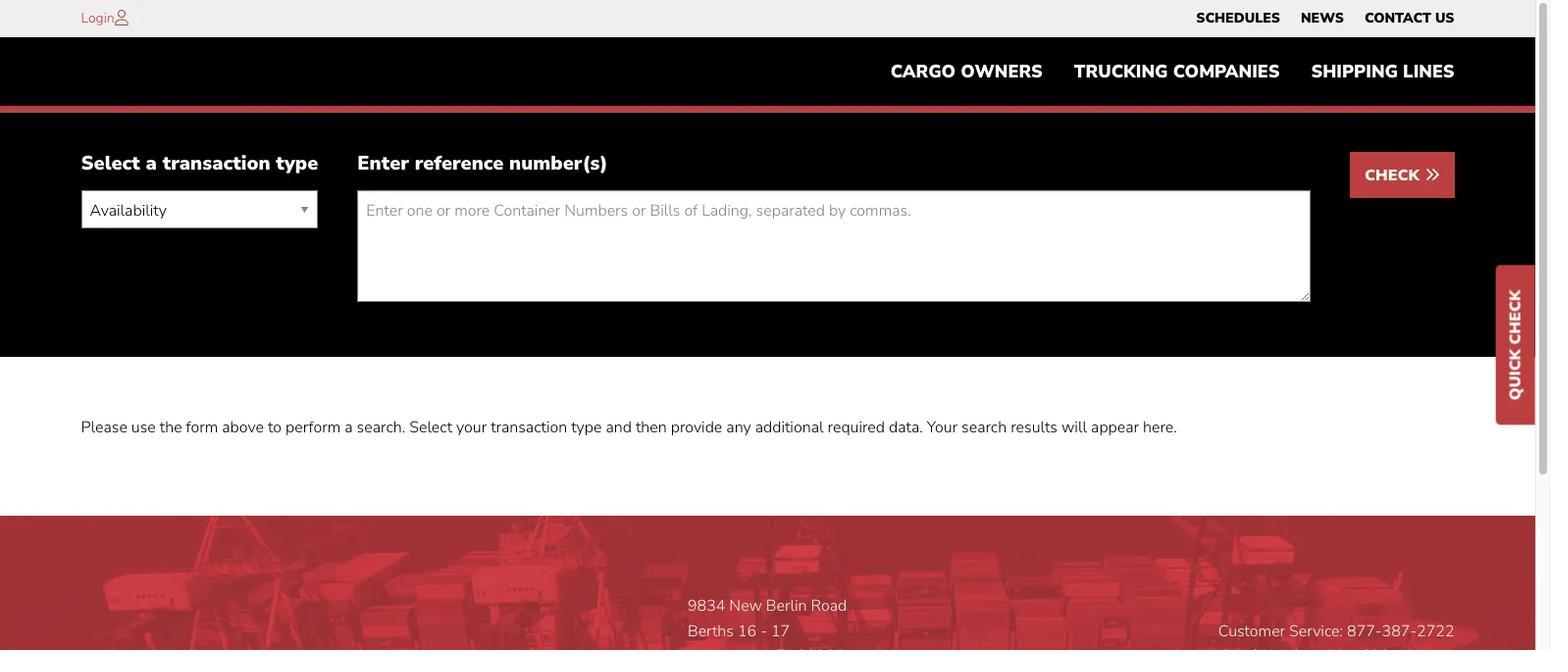 Task type: describe. For each thing, give the bounding box(es) containing it.
16
[[738, 621, 757, 642]]

provide
[[671, 417, 723, 439]]

please
[[81, 417, 127, 439]]

-
[[761, 621, 767, 642]]

trucking companies link
[[1059, 52, 1296, 92]]

1 horizontal spatial transaction
[[491, 417, 567, 439]]

search.
[[357, 417, 406, 439]]

9834 new berlin road berths 16 - 17
[[688, 596, 847, 642]]

cargo owners
[[891, 60, 1043, 84]]

quick check
[[1505, 290, 1527, 400]]

login link
[[81, 9, 114, 27]]

your
[[927, 417, 958, 439]]

footer containing 9834 new berlin road
[[0, 516, 1536, 651]]

0 vertical spatial transaction
[[163, 151, 270, 177]]

service:
[[1290, 621, 1344, 642]]

menu bar containing schedules
[[1186, 5, 1465, 32]]

required
[[828, 417, 885, 439]]

enter reference number(s)
[[358, 151, 608, 177]]

new
[[729, 596, 762, 617]]

contact us link
[[1365, 5, 1455, 32]]

news
[[1301, 9, 1344, 27]]

menu bar containing cargo owners
[[875, 52, 1471, 92]]

and
[[606, 417, 632, 439]]

trucking
[[1074, 60, 1168, 84]]

contact
[[1365, 9, 1432, 27]]

2722
[[1417, 621, 1455, 642]]

please use the form above to perform a search. select your transaction type and then provide any additional required data. your search results will appear here.
[[81, 417, 1177, 439]]

perform
[[286, 417, 341, 439]]

berlin
[[766, 596, 807, 617]]

here.
[[1143, 417, 1177, 439]]

1 horizontal spatial a
[[345, 417, 353, 439]]

enter
[[358, 151, 409, 177]]

customer service: 877-387-2722
[[1218, 621, 1455, 642]]

search
[[962, 417, 1007, 439]]

berths
[[688, 621, 734, 642]]

quick
[[1505, 349, 1527, 400]]

above
[[222, 417, 264, 439]]

check button
[[1350, 152, 1455, 199]]

form
[[186, 417, 218, 439]]

select a transaction type
[[81, 151, 318, 177]]



Task type: vqa. For each thing, say whether or not it's contained in the screenshot.
Contact Us
yes



Task type: locate. For each thing, give the bounding box(es) containing it.
0 horizontal spatial a
[[146, 151, 157, 177]]

appear
[[1091, 417, 1139, 439]]

us
[[1436, 9, 1455, 27]]

data.
[[889, 417, 923, 439]]

check inside button
[[1365, 165, 1424, 187]]

0 vertical spatial a
[[146, 151, 157, 177]]

1 vertical spatial check
[[1505, 290, 1527, 344]]

1 horizontal spatial type
[[571, 417, 602, 439]]

0 vertical spatial select
[[81, 151, 140, 177]]

0 vertical spatial type
[[276, 151, 318, 177]]

transaction
[[163, 151, 270, 177], [491, 417, 567, 439]]

1 vertical spatial menu bar
[[875, 52, 1471, 92]]

reference
[[415, 151, 504, 177]]

any
[[726, 417, 751, 439]]

menu bar down schedules link at right top
[[875, 52, 1471, 92]]

select
[[81, 151, 140, 177], [409, 417, 452, 439]]

0 horizontal spatial transaction
[[163, 151, 270, 177]]

1 vertical spatial a
[[345, 417, 353, 439]]

a
[[146, 151, 157, 177], [345, 417, 353, 439]]

1 vertical spatial select
[[409, 417, 452, 439]]

877-
[[1347, 621, 1382, 642]]

0 horizontal spatial check
[[1365, 165, 1424, 187]]

menu bar
[[1186, 5, 1465, 32], [875, 52, 1471, 92]]

owners
[[961, 60, 1043, 84]]

road
[[811, 596, 847, 617]]

1 horizontal spatial check
[[1505, 290, 1527, 344]]

shipping
[[1312, 60, 1398, 84]]

contact us
[[1365, 9, 1455, 27]]

will
[[1062, 417, 1087, 439]]

lines
[[1403, 60, 1455, 84]]

0 vertical spatial check
[[1365, 165, 1424, 187]]

number(s)
[[509, 151, 608, 177]]

the
[[160, 417, 182, 439]]

1 vertical spatial transaction
[[491, 417, 567, 439]]

companies
[[1173, 60, 1280, 84]]

angle double right image
[[1424, 167, 1440, 183]]

menu bar up shipping
[[1186, 5, 1465, 32]]

schedules link
[[1197, 5, 1281, 32]]

0 vertical spatial menu bar
[[1186, 5, 1465, 32]]

387-
[[1382, 621, 1417, 642]]

news link
[[1301, 5, 1344, 32]]

shipping lines link
[[1296, 52, 1471, 92]]

quick check link
[[1497, 265, 1536, 425]]

1 vertical spatial type
[[571, 417, 602, 439]]

0 horizontal spatial type
[[276, 151, 318, 177]]

type left 'enter'
[[276, 151, 318, 177]]

to
[[268, 417, 282, 439]]

use
[[131, 417, 156, 439]]

footer
[[0, 516, 1536, 651]]

0 horizontal spatial select
[[81, 151, 140, 177]]

your
[[456, 417, 487, 439]]

schedules
[[1197, 9, 1281, 27]]

type
[[276, 151, 318, 177], [571, 417, 602, 439]]

cargo
[[891, 60, 956, 84]]

then
[[636, 417, 667, 439]]

results
[[1011, 417, 1058, 439]]

trucking companies
[[1074, 60, 1280, 84]]

cargo owners link
[[875, 52, 1059, 92]]

check
[[1365, 165, 1424, 187], [1505, 290, 1527, 344]]

additional
[[755, 417, 824, 439]]

login
[[81, 9, 114, 27]]

user image
[[114, 10, 128, 26]]

customer
[[1218, 621, 1286, 642]]

shipping lines
[[1312, 60, 1455, 84]]

17
[[771, 621, 790, 642]]

Enter reference number(s) text field
[[358, 191, 1311, 303]]

type left and
[[571, 417, 602, 439]]

1 horizontal spatial select
[[409, 417, 452, 439]]

9834
[[688, 596, 726, 617]]



